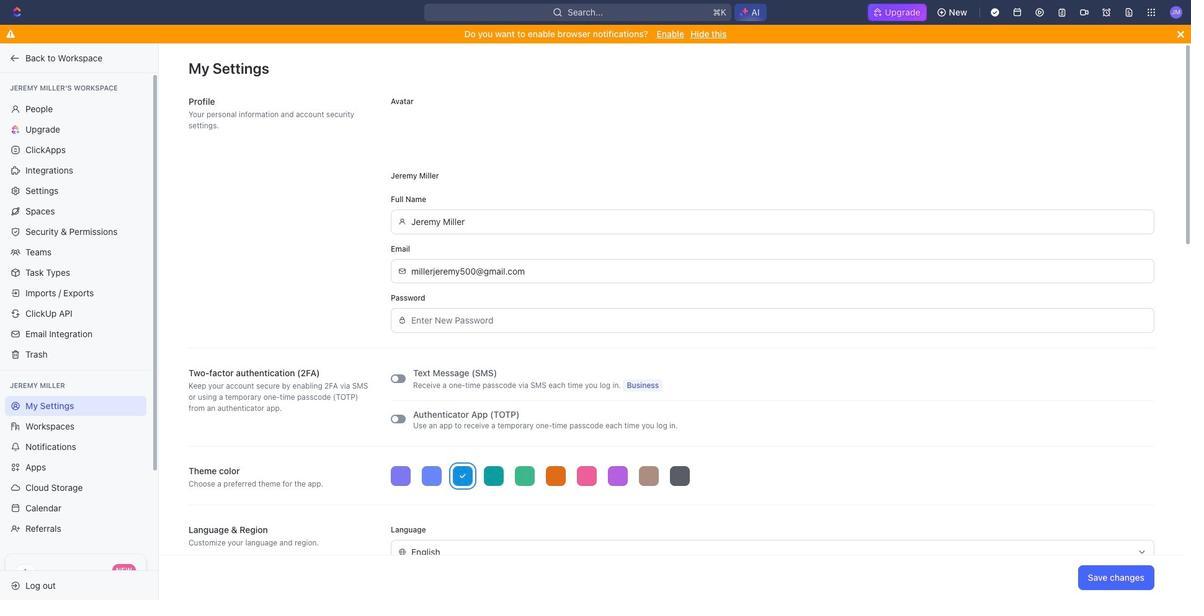 Task type: describe. For each thing, give the bounding box(es) containing it.
Enter Username text field
[[411, 210, 1147, 234]]

8 option from the left
[[608, 466, 628, 486]]

1 option from the left
[[391, 466, 411, 486]]

4 option from the left
[[484, 466, 504, 486]]

7 option from the left
[[577, 466, 597, 486]]



Task type: locate. For each thing, give the bounding box(es) containing it.
Enter New Password text field
[[411, 309, 1147, 332]]

9 option from the left
[[639, 466, 659, 486]]

5 option from the left
[[515, 466, 535, 486]]

10 option from the left
[[670, 466, 690, 486]]

6 option from the left
[[546, 466, 566, 486]]

2 option from the left
[[422, 466, 442, 486]]

list box
[[391, 466, 1155, 486]]

available on business plans or higher element
[[623, 379, 663, 392]]

None text field
[[411, 541, 1132, 564]]

3 option from the left
[[453, 466, 473, 486]]

Enter Email text field
[[411, 260, 1147, 283]]

option
[[391, 466, 411, 486], [422, 466, 442, 486], [453, 466, 473, 486], [484, 466, 504, 486], [515, 466, 535, 486], [546, 466, 566, 486], [577, 466, 597, 486], [608, 466, 628, 486], [639, 466, 659, 486], [670, 466, 690, 486]]



Task type: vqa. For each thing, say whether or not it's contained in the screenshot.
list box
yes



